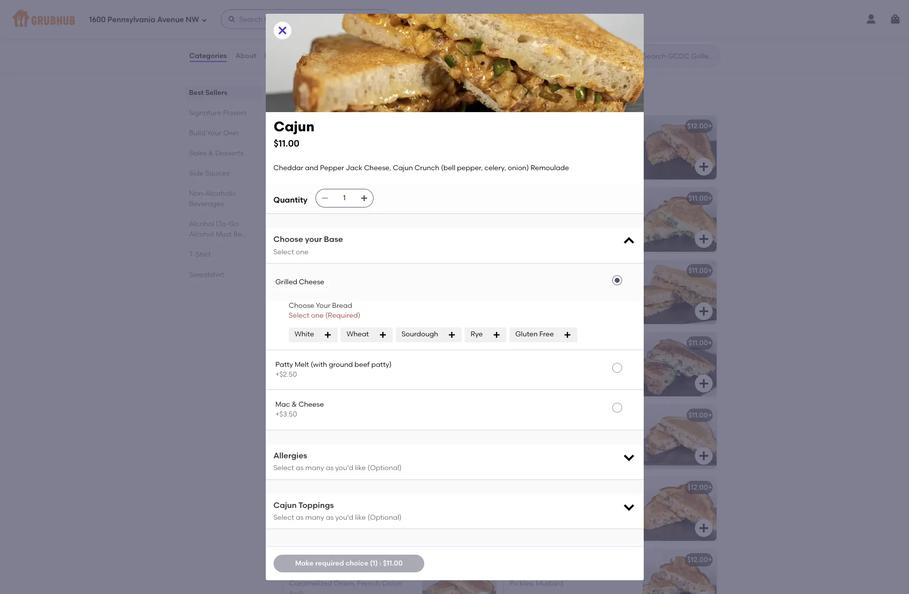 Task type: locate. For each thing, give the bounding box(es) containing it.
1 vertical spatial jalapeno,
[[510, 508, 544, 516]]

1 vertical spatial $12.00
[[687, 484, 708, 492]]

ranch
[[289, 228, 311, 237]]

0 vertical spatial french
[[289, 556, 312, 565]]

1 horizontal spatial crunch
[[415, 164, 440, 172]]

like inside cajun toppings select as many as you'd like (optional)
[[355, 514, 366, 522]]

3 $12.00 + from the top
[[687, 556, 712, 565]]

remoulade
[[531, 164, 569, 172], [533, 301, 571, 309]]

onion),
[[386, 218, 409, 227]]

1 horizontal spatial mustard
[[536, 580, 564, 589]]

1 vertical spatial buffalo
[[381, 208, 404, 217]]

0 horizontal spatial pepper,
[[457, 164, 483, 172]]

1 horizontal spatial pepper,
[[574, 291, 600, 299]]

1 vertical spatial own
[[223, 129, 239, 137]]

1 vertical spatial celery,
[[363, 218, 384, 227]]

signature flavors gcdc's famous signature flavors: available as a grilled cheese, patty melt, or mac & cheese bowl.
[[281, 82, 565, 103]]

1 horizontal spatial flavors
[[334, 82, 372, 94]]

truffle down gluten
[[510, 339, 531, 347]]

3 mozzarella from the top
[[510, 425, 545, 434]]

non-alcoholic beverages tab
[[189, 189, 258, 209]]

1 vertical spatial &
[[208, 149, 213, 158]]

jack
[[536, 136, 552, 144], [346, 164, 363, 172], [582, 281, 599, 289], [536, 498, 552, 506]]

one inside choose your bread select one (required)
[[311, 312, 324, 320]]

1 horizontal spatial one
[[311, 312, 324, 320]]

patty left melt,
[[468, 96, 483, 103]]

pepper,
[[457, 164, 483, 172], [574, 291, 600, 299]]

0 vertical spatial onion
[[354, 363, 375, 371]]

+$2.50
[[275, 371, 297, 379]]

flavors down "best sellers" tab at the top of the page
[[223, 109, 246, 117]]

as left rib,
[[326, 514, 334, 522]]

mac inside signature flavors gcdc's famous signature flavors: available as a grilled cheese, patty melt, or mac & cheese bowl.
[[507, 96, 520, 103]]

cheese, inside pepper jack cheese, bacon, diced jalapeno, ranch, and hot sauce
[[554, 498, 581, 506]]

ranch,
[[545, 508, 569, 516]]

2 you'd from the top
[[335, 514, 353, 522]]

0 horizontal spatial &
[[208, 149, 213, 158]]

american up onions,
[[289, 498, 322, 506]]

mozzarella up pesto
[[510, 208, 545, 217]]

& inside tab
[[208, 149, 213, 158]]

tab
[[189, 219, 258, 240]]

1 vertical spatial remoulade
[[533, 301, 571, 309]]

mustard up allergies at the left of the page
[[289, 435, 317, 444]]

best sellers tab
[[189, 88, 258, 98]]

peppers,
[[363, 508, 392, 516]]

swiss inside swiss cheese, pastrami, sauekraut, mustard
[[289, 425, 307, 434]]

american up american cheese, diced tomato, bacon
[[312, 122, 345, 130]]

3 $12.00 from the top
[[687, 556, 708, 565]]

0 vertical spatial $12.00 +
[[687, 122, 712, 130]]

1 horizontal spatial jalapeno,
[[510, 508, 544, 516]]

free
[[540, 331, 554, 339]]

2 vertical spatial american
[[289, 498, 322, 506]]

0 horizontal spatial blue
[[315, 194, 330, 203]]

mozzarella for pesto
[[510, 208, 545, 217]]

0 horizontal spatial pulled
[[289, 291, 310, 299]]

+ for swiss cheese, pastrami, sauekraut, mustard
[[708, 411, 712, 420]]

remoulade down pico on the right top of page
[[531, 164, 569, 172]]

0 vertical spatial &
[[521, 96, 526, 103]]

0 vertical spatial (bell
[[441, 164, 456, 172]]

remoulade up free
[[533, 301, 571, 309]]

2 many from the top
[[305, 514, 324, 522]]

1 vertical spatial mac
[[330, 291, 344, 299]]

onion right make
[[314, 556, 334, 565]]

onion inside mozzarella, feta cheese, spinach, tomato, diced red onion
[[354, 363, 375, 371]]

one inside choose your base select one
[[296, 248, 309, 256]]

(optional) right bell
[[368, 514, 402, 522]]

1 vertical spatial herb
[[605, 363, 621, 371]]

cajun
[[274, 118, 314, 135], [393, 164, 413, 172], [510, 291, 530, 299], [274, 501, 297, 510]]

basil, inside "mozzarella cheese, spinach, basil, pesto"
[[607, 208, 624, 217]]

sauce inside cheddar cheese, diced jalapeno, pulled pork, mac and chees, bbq sauce
[[289, 301, 310, 309]]

$11.00 + for cheddar and pepper jack cheese, cajun crunch (bell pepper, celery, onion) remoulade
[[689, 267, 712, 275]]

1 horizontal spatial your
[[316, 302, 331, 310]]

1 vertical spatial caramelized
[[289, 580, 332, 589]]

svg image
[[360, 195, 368, 202], [698, 306, 710, 317], [379, 331, 387, 339], [622, 451, 636, 465], [622, 501, 636, 514]]

t-
[[189, 251, 195, 259]]

build up sides
[[189, 129, 205, 137]]

tomato, inside american cheese, diced tomato, bacon
[[374, 136, 401, 144]]

1 horizontal spatial mac
[[330, 291, 344, 299]]

0 horizontal spatial flavors
[[223, 109, 246, 117]]

$11.00 for green goddess image
[[689, 194, 708, 203]]

1 vertical spatial mustard
[[536, 580, 564, 589]]

required
[[315, 560, 344, 568]]

1 vertical spatial parmesan
[[324, 570, 358, 579]]

cheddar inside cheddar and blue cheese, buffalo crunch (diced carrot, celery, onion), ranch and hot sauce
[[289, 208, 319, 217]]

1 horizontal spatial patty
[[468, 96, 483, 103]]

1 vertical spatial onion
[[314, 556, 334, 565]]

you'd inside allergies select as many as you'd like (optional)
[[335, 464, 353, 473]]

0 horizontal spatial pork,
[[311, 291, 328, 299]]

melt
[[295, 361, 309, 369]]

you'd right short
[[335, 514, 353, 522]]

Input item quantity number field
[[334, 190, 355, 207]]

$11.00
[[274, 138, 299, 149], [689, 194, 708, 203], [689, 267, 708, 275], [468, 339, 488, 347], [689, 339, 708, 347], [689, 411, 708, 420], [383, 560, 403, 568]]

onion right onion,
[[382, 580, 402, 589]]

sauekraut,
[[371, 425, 407, 434]]

0 vertical spatial choose
[[274, 235, 303, 244]]

parmesan
[[562, 425, 596, 434], [324, 570, 358, 579]]

sauce inside pepper jack cheese, bacon, diced jalapeno, ranch, and hot sauce
[[599, 508, 620, 516]]

2 (optional) from the top
[[368, 514, 402, 522]]

pork, inside cheddar cheese, diced jalapeno, pulled pork, mac and chees, bbq sauce
[[311, 291, 328, 299]]

$12.00 + for swiss cheese, pulled pork, diced pickles, mustard
[[687, 556, 712, 565]]

1 horizontal spatial hot
[[585, 508, 597, 516]]

sauce down short
[[313, 518, 334, 526]]

flavors up flavors:
[[334, 82, 372, 94]]

pico
[[542, 146, 557, 154]]

onion right red
[[354, 363, 375, 371]]

mozzarella up pizza
[[510, 425, 545, 434]]

gluten free
[[515, 331, 554, 339]]

signature inside signature flavors tab
[[189, 109, 221, 117]]

as left the a
[[410, 96, 417, 103]]

2 vertical spatial mozzarella
[[510, 425, 545, 434]]

many down allergies at the left of the page
[[305, 464, 324, 473]]

sauce down carrot,
[[341, 228, 362, 237]]

diced inside pepper jack cheese, bacon, diced jalapeno, ranch, and hot sauce
[[608, 498, 627, 506]]

mac right or
[[507, 96, 520, 103]]

sourdough
[[402, 331, 438, 339]]

1 vertical spatial choose
[[289, 302, 314, 310]]

parmesan up 'dried'
[[562, 425, 596, 434]]

1 vertical spatial many
[[305, 514, 324, 522]]

french onion image
[[422, 550, 496, 595]]

you'd down swiss cheese, pastrami, sauekraut, mustard
[[335, 464, 353, 473]]

caramelized inside american cheese, caramelized onions, short rib, bell peppers, gcdc sauce
[[353, 498, 395, 506]]

(optional) down the sauekraut, on the left of the page
[[368, 464, 402, 473]]

signature left flavors:
[[330, 96, 358, 103]]

cheese, inside cheddar and blue cheese, buffalo crunch (diced carrot, celery, onion), ranch and hot sauce
[[352, 208, 379, 217]]

jalapeno, inside pepper jack cheese, bacon, diced jalapeno, ranch, and hot sauce
[[510, 508, 544, 516]]

your
[[305, 235, 322, 244]]

0 horizontal spatial build
[[189, 129, 205, 137]]

side sauces tab
[[189, 168, 258, 179]]

french onion
[[289, 556, 334, 565]]

0 vertical spatial $12.00
[[687, 122, 708, 130]]

0 horizontal spatial tomato,
[[289, 363, 317, 371]]

$11.00 inside cajun $11.00
[[274, 138, 299, 149]]

aioli
[[510, 373, 524, 381]]

0 vertical spatial like
[[355, 464, 366, 473]]

pennsylvania
[[108, 15, 155, 24]]

caramelized up aoili
[[289, 580, 332, 589]]

2 $12.00 from the top
[[687, 484, 708, 492]]

best
[[189, 89, 204, 97]]

one down your
[[296, 248, 309, 256]]

young american image
[[422, 116, 496, 180]]

$4.00
[[291, 39, 309, 47]]

truffle herb image
[[643, 333, 717, 397]]

cajun inside cajun toppings select as many as you'd like (optional)
[[274, 501, 297, 510]]

1 horizontal spatial tomato,
[[374, 136, 401, 144]]

jalapeno, up "bbq"
[[371, 281, 405, 289]]

caramelized up peppers,
[[353, 498, 395, 506]]

0 horizontal spatial jalapeno,
[[371, 281, 405, 289]]

onion,
[[334, 580, 356, 589]]

1 vertical spatial spinach,
[[374, 353, 403, 361]]

reviews
[[265, 52, 292, 60]]

sauce inside cheddar and blue cheese, buffalo crunch (diced carrot, celery, onion), ranch and hot sauce
[[341, 228, 362, 237]]

t-shirt tab
[[189, 250, 258, 260]]

$11.00 for "truffle herb" image
[[689, 339, 708, 347]]

pulled inside cheddar cheese, diced jalapeno, pulled pork, mac and chees, bbq sauce
[[289, 291, 310, 299]]

swiss for swiss and parmesan cheese, caramelized onion, french onion aoili
[[289, 570, 307, 579]]

as
[[410, 96, 417, 103], [296, 464, 304, 473], [326, 464, 334, 473], [296, 514, 304, 522], [326, 514, 334, 522]]

reviews button
[[264, 38, 293, 74]]

many
[[305, 464, 324, 473], [305, 514, 324, 522]]

2 mozzarella from the top
[[510, 353, 545, 361]]

spinach, inside "mozzarella cheese, spinach, basil, pesto"
[[576, 208, 605, 217]]

pepper inside pepper jack cheese, chorizo crumble, pico de gallo, avocado crema
[[510, 136, 534, 144]]

svg image
[[890, 13, 902, 25], [228, 15, 236, 23], [201, 17, 207, 23], [276, 25, 288, 36], [477, 41, 489, 52], [698, 41, 710, 52], [477, 161, 489, 173], [698, 161, 710, 173], [321, 195, 329, 202], [698, 233, 710, 245], [622, 234, 636, 248], [324, 331, 332, 339], [448, 331, 456, 339], [493, 331, 501, 339], [564, 331, 572, 339], [698, 378, 710, 390], [698, 450, 710, 462], [477, 523, 489, 535], [698, 523, 710, 535]]

flavors inside signature flavors gcdc's famous signature flavors: available as a grilled cheese, patty melt, or mac & cheese bowl.
[[334, 82, 372, 94]]

like down swiss cheese, pastrami, sauekraut, mustard
[[355, 464, 366, 473]]

flavors for signature flavors gcdc's famous signature flavors: available as a grilled cheese, patty melt, or mac & cheese bowl.
[[334, 82, 372, 94]]

0 vertical spatial you'd
[[335, 464, 353, 473]]

mustard inside swiss cheese, pastrami, sauekraut, mustard
[[289, 435, 317, 444]]

basil, inside mozzarella and parmesan cheese, pizza sauce, basil, dried oregano
[[553, 435, 570, 444]]

and inside cheddar cheese, diced jalapeno, pulled pork, mac and chees, bbq sauce
[[346, 291, 359, 299]]

cheese, inside american cheese, diced tomato, bacon
[[324, 136, 351, 144]]

&
[[521, 96, 526, 103], [208, 149, 213, 158], [292, 401, 297, 409]]

swiss down reuben
[[289, 425, 307, 434]]

tomato,
[[374, 136, 401, 144], [289, 363, 317, 371]]

sauce down bacon, on the bottom right of the page
[[599, 508, 620, 516]]

1 vertical spatial crunch
[[289, 218, 314, 227]]

0 vertical spatial parmesan
[[562, 425, 596, 434]]

0 vertical spatial pork,
[[311, 291, 328, 299]]

signature down 'best sellers'
[[189, 109, 221, 117]]

1 (optional) from the top
[[368, 464, 402, 473]]

blue left input item quantity number field on the top left
[[315, 194, 330, 203]]

0 horizontal spatial crunch
[[289, 218, 314, 227]]

blue up carrot,
[[336, 208, 350, 217]]

cheddar inside cheddar cheese, diced jalapeno, pulled pork, mac and chees, bbq sauce
[[289, 281, 319, 289]]

0 horizontal spatial one
[[296, 248, 309, 256]]

mozzarella inside mozzarella and parmesan cheese, pizza sauce, basil, dried oregano
[[510, 425, 545, 434]]

$11.00 for cajun image on the right of page
[[689, 267, 708, 275]]

reuben image
[[422, 405, 496, 469]]

mozzarella inside "mozzarella cheese, spinach, basil, pesto"
[[510, 208, 545, 217]]

pork,
[[311, 291, 328, 299], [580, 570, 597, 579]]

2 like from the top
[[355, 514, 366, 522]]

2 vertical spatial signature
[[189, 109, 221, 117]]

mac up +$3.50
[[275, 401, 290, 409]]

and inside pepper jack cheese, bacon, diced jalapeno, ranch, and hot sauce
[[570, 508, 584, 516]]

basil,
[[607, 208, 624, 217], [553, 435, 570, 444]]

pulled inside swiss cheese, pulled pork, diced pickles, mustard
[[558, 570, 579, 579]]

& inside mac & cheese +$3.50
[[292, 401, 297, 409]]

0 horizontal spatial caramelized
[[289, 580, 332, 589]]

search icon image
[[627, 50, 639, 62]]

your inside the 'build your own' tab
[[207, 129, 221, 137]]

like inside allergies select as many as you'd like (optional)
[[355, 464, 366, 473]]

cheese
[[588, 27, 613, 35], [527, 96, 549, 103], [299, 278, 324, 286], [299, 401, 324, 409]]

0 vertical spatial buffalo
[[289, 194, 314, 203]]

onion) up gluten
[[510, 301, 531, 309]]

1 vertical spatial you'd
[[335, 514, 353, 522]]

0 vertical spatial jalapeno,
[[371, 281, 405, 289]]

$11.00 + for mozzarella and parmesan cheese, pizza sauce, basil, dried oregano
[[689, 411, 712, 420]]

choose down grilled cheese
[[289, 302, 314, 310]]

onion inside swiss and parmesan cheese, caramelized onion, french onion aoili
[[382, 580, 402, 589]]

1 vertical spatial patty
[[275, 361, 293, 369]]

tomato, down mozzarella,
[[289, 363, 317, 371]]

2 vertical spatial grilled
[[275, 278, 297, 286]]

& right sides
[[208, 149, 213, 158]]

own inside tab
[[223, 129, 239, 137]]

1 you'd from the top
[[335, 464, 353, 473]]

0 vertical spatial signature
[[281, 82, 332, 94]]

build inside tab
[[189, 129, 205, 137]]

1 vertical spatial (optional)
[[368, 514, 402, 522]]

cheddar
[[274, 164, 304, 172], [289, 208, 319, 217], [289, 281, 319, 289], [510, 281, 540, 289]]

1 vertical spatial your
[[207, 129, 221, 137]]

onion for cheese,
[[354, 363, 375, 371]]

& right or
[[521, 96, 526, 103]]

signature up famous
[[281, 82, 332, 94]]

and
[[305, 164, 318, 172], [321, 208, 334, 217], [312, 228, 326, 237], [542, 281, 555, 289], [346, 291, 359, 299], [547, 425, 560, 434], [570, 508, 584, 516], [309, 570, 322, 579]]

blue
[[315, 194, 330, 203], [336, 208, 350, 217]]

(with
[[311, 361, 327, 369]]

patty up +$2.50
[[275, 361, 293, 369]]

build up $9.50
[[511, 27, 528, 35]]

truffle inside mozzarella cheese, roasted mushrooms, spinach, truffle herb aioli
[[583, 363, 603, 371]]

herb
[[533, 339, 550, 347], [605, 363, 621, 371]]

french left required
[[289, 556, 312, 565]]

truffle down "roasted"
[[583, 363, 603, 371]]

0 vertical spatial flavors
[[334, 82, 372, 94]]

mustard right pickles,
[[536, 580, 564, 589]]

your inside the build your own grilled cheese $9.50 +
[[530, 27, 545, 35]]

+$3.50
[[275, 411, 297, 419]]

and inside swiss and parmesan cheese, caramelized onion, french onion aoili
[[309, 570, 322, 579]]

buffalo up ranch
[[289, 194, 314, 203]]

parmesan for basil,
[[562, 425, 596, 434]]

0 horizontal spatial your
[[207, 129, 221, 137]]

american inside american cheese, caramelized onions, short rib, bell peppers, gcdc sauce
[[289, 498, 322, 506]]

mozzarella up mushrooms, on the right
[[510, 353, 545, 361]]

1 horizontal spatial herb
[[605, 363, 621, 371]]

1 horizontal spatial grilled
[[423, 96, 442, 103]]

1 $12.00 + from the top
[[687, 122, 712, 130]]

young american
[[289, 122, 345, 130]]

bbq image
[[422, 260, 496, 324]]

0 vertical spatial many
[[305, 464, 324, 473]]

0 vertical spatial own
[[546, 27, 562, 35]]

grilled inside button
[[275, 278, 297, 286]]

$12.00 for pepper jack cheese, chorizo crumble, pico de gallo, avocado crema
[[687, 122, 708, 130]]

1 vertical spatial build
[[189, 129, 205, 137]]

& for mac & cheese +$3.50
[[292, 401, 297, 409]]

2 vertical spatial crunch
[[532, 291, 556, 299]]

mac up the bread at the left bottom
[[330, 291, 344, 299]]

choose
[[274, 235, 303, 244], [289, 302, 314, 310]]

pesto
[[510, 218, 528, 227]]

2 vertical spatial $12.00
[[687, 556, 708, 565]]

bbq
[[385, 291, 400, 299]]

parmesan inside swiss and parmesan cheese, caramelized onion, french onion aoili
[[324, 570, 358, 579]]

0 vertical spatial build
[[511, 27, 528, 35]]

famous
[[306, 96, 329, 103]]

sauce
[[341, 228, 362, 237], [289, 301, 310, 309], [599, 508, 620, 516], [313, 518, 334, 526]]

many down toppings
[[305, 514, 324, 522]]

0 vertical spatial your
[[530, 27, 545, 35]]

main navigation navigation
[[0, 0, 909, 38]]

2 horizontal spatial &
[[521, 96, 526, 103]]

build your own tab
[[189, 128, 258, 138]]

choose left your
[[274, 235, 303, 244]]

select down ranch
[[274, 248, 294, 256]]

many inside allergies select as many as you'd like (optional)
[[305, 464, 324, 473]]

cajun $11.00
[[274, 118, 314, 149]]

+ for american cheese, diced tomato, bacon
[[708, 122, 712, 130]]

base
[[324, 235, 343, 244]]

buffalo up onion),
[[381, 208, 404, 217]]

cheese, inside cheddar cheese, diced jalapeno, pulled pork, mac and chees, bbq sauce
[[321, 281, 348, 289]]

cheddar for cajun image on the right of page
[[510, 281, 540, 289]]

1 many from the top
[[305, 464, 324, 473]]

swiss for swiss cheese, pastrami, sauekraut, mustard
[[289, 425, 307, 434]]

hot down bacon, on the bottom right of the page
[[585, 508, 597, 516]]

1 mozzarella from the top
[[510, 208, 545, 217]]

spinach,
[[576, 208, 605, 217], [374, 353, 403, 361], [552, 363, 581, 371]]

1 vertical spatial onion)
[[510, 301, 531, 309]]

avenue
[[157, 15, 184, 24]]

swiss down make
[[289, 570, 307, 579]]

select inside allergies select as many as you'd like (optional)
[[274, 464, 294, 473]]

0 horizontal spatial parmesan
[[324, 570, 358, 579]]

cheese inside the build your own grilled cheese $9.50 +
[[588, 27, 613, 35]]

gallo,
[[569, 146, 589, 154]]

1 vertical spatial like
[[355, 514, 366, 522]]

crema
[[510, 156, 533, 164]]

0 vertical spatial mozzarella
[[510, 208, 545, 217]]

choice
[[346, 560, 368, 568]]

select up white
[[289, 312, 310, 320]]

1 like from the top
[[355, 464, 366, 473]]

french
[[289, 556, 312, 565], [357, 580, 380, 589]]

one up white
[[311, 312, 324, 320]]

tomato, down available on the top left of the page
[[374, 136, 401, 144]]

+ for mozzarella, feta cheese, spinach, tomato, diced red onion
[[708, 339, 712, 347]]

0 horizontal spatial basil,
[[553, 435, 570, 444]]

1 vertical spatial french
[[357, 580, 380, 589]]

t-shirt
[[189, 251, 211, 259]]

cheese inside signature flavors gcdc's famous signature flavors: available as a grilled cheese, patty melt, or mac & cheese bowl.
[[527, 96, 549, 103]]

choose inside choose your bread select one (required)
[[289, 302, 314, 310]]

hot inside cheddar and blue cheese, buffalo crunch (diced carrot, celery, onion), ranch and hot sauce
[[327, 228, 339, 237]]

mac
[[507, 96, 520, 103], [330, 291, 344, 299], [275, 401, 290, 409]]

caramelized
[[353, 498, 395, 506], [289, 580, 332, 589]]

swiss up pickles,
[[510, 570, 528, 579]]

cheese inside button
[[299, 278, 324, 286]]

cheese, inside swiss cheese, pastrami, sauekraut, mustard
[[309, 425, 336, 434]]

french down (1)
[[357, 580, 380, 589]]

desserts
[[215, 149, 243, 158]]

bacon jalapeno popper image
[[643, 477, 717, 541]]

mustard
[[289, 435, 317, 444], [536, 580, 564, 589]]

signature flavors tab
[[189, 108, 258, 118]]

buffalo
[[289, 194, 314, 203], [381, 208, 404, 217]]

side
[[189, 169, 203, 178]]

hot down the (diced on the top
[[327, 228, 339, 237]]

mozzarella cheese, spinach, basil, pesto
[[510, 208, 624, 227]]

non-
[[189, 190, 205, 198]]

mozzarella inside mozzarella cheese, roasted mushrooms, spinach, truffle herb aioli
[[510, 353, 545, 361]]

(bell
[[441, 164, 456, 172], [558, 291, 572, 299]]

& up +$3.50
[[292, 401, 297, 409]]

0 vertical spatial one
[[296, 248, 309, 256]]

flavors inside tab
[[223, 109, 246, 117]]

select left short
[[274, 514, 294, 522]]

jalapeno, left ranch,
[[510, 508, 544, 516]]

like right rib,
[[355, 514, 366, 522]]

diced inside mozzarella, feta cheese, spinach, tomato, diced red onion
[[318, 363, 338, 371]]

and inside mozzarella and parmesan cheese, pizza sauce, basil, dried oregano
[[547, 425, 560, 434]]

crunch
[[415, 164, 440, 172], [289, 218, 314, 227], [532, 291, 556, 299]]

0 horizontal spatial buffalo
[[289, 194, 314, 203]]

parmesan up onion,
[[324, 570, 358, 579]]

patty
[[468, 96, 483, 103], [275, 361, 293, 369]]

gcdc's
[[281, 96, 304, 103]]

soup
[[318, 27, 335, 35]]

mozzarella for spinach,
[[510, 353, 545, 361]]

1 vertical spatial cheddar and pepper jack cheese, cajun crunch (bell pepper, celery, onion) remoulade
[[510, 281, 628, 309]]

cheese, inside "mozzarella cheese, spinach, basil, pesto"
[[547, 208, 574, 217]]

de
[[559, 146, 568, 154]]

1 vertical spatial grilled
[[423, 96, 442, 103]]

1 $12.00 from the top
[[687, 122, 708, 130]]

+
[[529, 39, 533, 47], [708, 122, 712, 130], [708, 194, 712, 203], [708, 267, 712, 275], [488, 339, 492, 347], [708, 339, 712, 347], [708, 411, 712, 420], [708, 484, 712, 492], [708, 556, 712, 565]]

1 horizontal spatial (bell
[[558, 291, 572, 299]]

2 vertical spatial &
[[292, 401, 297, 409]]

select down allergies at the left of the page
[[274, 464, 294, 473]]

1 horizontal spatial basil,
[[607, 208, 624, 217]]

onion) down 'crumble,'
[[508, 164, 529, 172]]

own inside the build your own grilled cheese $9.50 +
[[546, 27, 562, 35]]

american up bacon
[[289, 136, 322, 144]]

white
[[295, 331, 314, 339]]

pepper inside pepper jack cheese, bacon, diced jalapeno, ranch, and hot sauce
[[510, 498, 534, 506]]

0 vertical spatial patty
[[468, 96, 483, 103]]

american inside american cheese, diced tomato, bacon
[[289, 136, 322, 144]]

0 vertical spatial grilled
[[564, 27, 586, 35]]

1 vertical spatial blue
[[336, 208, 350, 217]]

patty melt (with ground beef patty) +$2.50
[[275, 361, 392, 379]]

sauce down grilled cheese
[[289, 301, 310, 309]]

flavors
[[334, 82, 372, 94], [223, 109, 246, 117]]

celery, inside cheddar and blue cheese, buffalo crunch (diced carrot, celery, onion), ranch and hot sauce
[[363, 218, 384, 227]]

patty inside signature flavors gcdc's famous signature flavors: available as a grilled cheese, patty melt, or mac & cheese bowl.
[[468, 96, 483, 103]]

$11.00 + for mozzarella cheese, roasted mushrooms, spinach, truffle herb aioli
[[689, 339, 712, 347]]

american
[[312, 122, 345, 130], [289, 136, 322, 144], [289, 498, 322, 506]]



Task type: describe. For each thing, give the bounding box(es) containing it.
non-alcoholic beverages
[[189, 190, 236, 208]]

sauces
[[205, 169, 229, 178]]

hot inside pepper jack cheese, bacon, diced jalapeno, ranch, and hot sauce
[[585, 508, 597, 516]]

build your own
[[189, 129, 239, 137]]

grilled inside signature flavors gcdc's famous signature flavors: available as a grilled cheese, patty melt, or mac & cheese bowl.
[[423, 96, 442, 103]]

build for build your own
[[189, 129, 205, 137]]

signature for signature flavors gcdc's famous signature flavors: available as a grilled cheese, patty melt, or mac & cheese bowl.
[[281, 82, 332, 94]]

cheddar cheese, diced jalapeno, pulled pork, mac and chees, bbq sauce
[[289, 281, 405, 309]]

cajun inside cheddar and pepper jack cheese, cajun crunch (bell pepper, celery, onion) remoulade
[[510, 291, 530, 299]]

crunch inside cheddar and blue cheese, buffalo crunch (diced carrot, celery, onion), ranch and hot sauce
[[289, 218, 314, 227]]

categories button
[[189, 38, 228, 74]]

(optional) inside cajun toppings select as many as you'd like (optional)
[[368, 514, 402, 522]]

sweatshirt
[[189, 271, 224, 279]]

own for build your own
[[223, 129, 239, 137]]

pizza melt image
[[643, 405, 717, 469]]

tomato soup cup $4.00
[[291, 27, 351, 47]]

1 vertical spatial signature
[[330, 96, 358, 103]]

0 vertical spatial pepper,
[[457, 164, 483, 172]]

flavors for signature flavors
[[223, 109, 246, 117]]

jack inside pepper jack cheese, chorizo crumble, pico de gallo, avocado crema
[[536, 136, 552, 144]]

american for american cheese, caramelized onions, short rib, bell peppers, gcdc sauce
[[289, 498, 322, 506]]

bacon
[[289, 146, 311, 154]]

shirt
[[195, 251, 211, 259]]

your for build your own
[[207, 129, 221, 137]]

aoili
[[289, 590, 303, 595]]

side sauces
[[189, 169, 229, 178]]

pepper jack cheese, chorizo crumble, pico de gallo, avocado crema
[[510, 136, 620, 164]]

cheesesteak image
[[422, 477, 496, 541]]

cheese, inside mozzarella, feta cheese, spinach, tomato, diced red onion
[[345, 353, 372, 361]]

$12.00 for swiss cheese, pulled pork, diced pickles, mustard
[[687, 556, 708, 565]]

1 horizontal spatial celery,
[[485, 164, 506, 172]]

0 vertical spatial remoulade
[[531, 164, 569, 172]]

cheese inside mac & cheese +$3.50
[[299, 401, 324, 409]]

cheese, inside mozzarella cheese, roasted mushrooms, spinach, truffle herb aioli
[[547, 353, 574, 361]]

+ for cheddar cheese, diced jalapeno, pulled pork, mac and chees, bbq sauce
[[708, 267, 712, 275]]

young
[[289, 122, 310, 130]]

cajun image
[[643, 260, 717, 324]]

mac inside cheddar cheese, diced jalapeno, pulled pork, mac and chees, bbq sauce
[[330, 291, 344, 299]]

$12.00 + for pepper jack cheese, chorizo crumble, pico de gallo, avocado crema
[[687, 122, 712, 130]]

0 vertical spatial cheddar and pepper jack cheese, cajun crunch (bell pepper, celery, onion) remoulade
[[274, 164, 569, 172]]

bread
[[332, 302, 352, 310]]

remoulade inside cheddar and pepper jack cheese, cajun crunch (bell pepper, celery, onion) remoulade
[[533, 301, 571, 309]]

carrot,
[[339, 218, 361, 227]]

bowl.
[[550, 96, 565, 103]]

green goddess image
[[643, 188, 717, 252]]

(optional) inside allergies select as many as you'd like (optional)
[[368, 464, 402, 473]]

cheese, inside swiss cheese, pulled pork, diced pickles, mustard
[[529, 570, 556, 579]]

your for choose your bread select one (required)
[[316, 302, 331, 310]]

sides & desserts
[[189, 149, 243, 158]]

sides
[[189, 149, 207, 158]]

choose for choose your base
[[274, 235, 303, 244]]

as down allergies at the left of the page
[[296, 464, 304, 473]]

rye
[[471, 331, 483, 339]]

cheddar for buffalo blue image
[[289, 208, 319, 217]]

grilled cheese
[[275, 278, 324, 286]]

jack inside pepper jack cheese, bacon, diced jalapeno, ranch, and hot sauce
[[536, 498, 552, 506]]

choose your base select one
[[274, 235, 343, 256]]

0 vertical spatial crunch
[[415, 164, 440, 172]]

tomato, inside mozzarella, feta cheese, spinach, tomato, diced red onion
[[289, 363, 317, 371]]

0 horizontal spatial french
[[289, 556, 312, 565]]

cheese, inside signature flavors gcdc's famous signature flavors: available as a grilled cheese, patty melt, or mac & cheese bowl.
[[444, 96, 467, 103]]

herb inside mozzarella cheese, roasted mushrooms, spinach, truffle herb aioli
[[605, 363, 621, 371]]

0 vertical spatial blue
[[315, 194, 330, 203]]

diced inside swiss cheese, pulled pork, diced pickles, mustard
[[598, 570, 618, 579]]

swiss for swiss cheese, pulled pork, diced pickles, mustard
[[510, 570, 528, 579]]

build for build your own grilled cheese $9.50 +
[[511, 27, 528, 35]]

truffle herb
[[510, 339, 550, 347]]

about button
[[235, 38, 257, 74]]

own for build your own grilled cheese $9.50 +
[[546, 27, 562, 35]]

mushrooms,
[[510, 363, 550, 371]]

one for your
[[296, 248, 309, 256]]

buffalo blue
[[289, 194, 330, 203]]

sweatshirt tab
[[189, 270, 258, 280]]

as down toppings
[[296, 514, 304, 522]]

0 vertical spatial herb
[[533, 339, 550, 347]]

0 horizontal spatial (bell
[[441, 164, 456, 172]]

swiss cheese, pastrami, sauekraut, mustard
[[289, 425, 407, 444]]

$9.50
[[511, 39, 529, 47]]

tomato
[[291, 27, 317, 35]]

0 vertical spatial truffle
[[510, 339, 531, 347]]

mediterranean image
[[422, 333, 496, 397]]

parmesan for french
[[324, 570, 358, 579]]

mozzarella,
[[289, 353, 327, 361]]

grilled inside the build your own grilled cheese $9.50 +
[[564, 27, 586, 35]]

feta
[[328, 353, 343, 361]]

best sellers
[[189, 89, 227, 97]]

many inside cajun toppings select as many as you'd like (optional)
[[305, 514, 324, 522]]

avocado
[[591, 146, 620, 154]]

grilled cheese button
[[266, 264, 644, 301]]

select inside cajun toppings select as many as you'd like (optional)
[[274, 514, 294, 522]]

gluten
[[515, 331, 538, 339]]

as down swiss cheese, pastrami, sauekraut, mustard
[[326, 464, 334, 473]]

pizza
[[510, 435, 527, 444]]

rib,
[[336, 508, 348, 516]]

allergies
[[274, 451, 307, 461]]

american cheese, caramelized onions, short rib, bell peppers, gcdc sauce button
[[283, 477, 496, 541]]

Search GCDC Grilled Cheese Bar search field
[[642, 52, 717, 61]]

red
[[340, 363, 353, 371]]

choose for choose your bread
[[289, 302, 314, 310]]

2 horizontal spatial celery,
[[601, 291, 623, 299]]

cheese, inside american cheese, caramelized onions, short rib, bell peppers, gcdc sauce
[[324, 498, 351, 506]]

0 vertical spatial onion)
[[508, 164, 529, 172]]

alcoholic
[[205, 190, 236, 198]]

select inside choose your base select one
[[274, 248, 294, 256]]

sides & desserts tab
[[189, 148, 258, 159]]

mac inside mac & cheese +$3.50
[[275, 401, 290, 409]]

mozzarella for pizza
[[510, 425, 545, 434]]

cup
[[337, 27, 351, 35]]

about
[[235, 52, 256, 60]]

spinach, inside mozzarella, feta cheese, spinach, tomato, diced red onion
[[374, 353, 403, 361]]

$11.00 for mediterranean image
[[468, 339, 488, 347]]

sellers
[[205, 89, 227, 97]]

chorizo
[[583, 136, 608, 144]]

quantity
[[274, 195, 308, 205]]

jalapeno, inside cheddar cheese, diced jalapeno, pulled pork, mac and chees, bbq sauce
[[371, 281, 405, 289]]

bell
[[350, 508, 361, 516]]

available
[[382, 96, 409, 103]]

southwest image
[[643, 116, 717, 180]]

diced inside american cheese, diced tomato, bacon
[[353, 136, 372, 144]]

oregano
[[591, 435, 621, 444]]

caramelized inside swiss and parmesan cheese, caramelized onion, french onion aoili
[[289, 580, 332, 589]]

cheese, inside mozzarella and parmesan cheese, pizza sauce, basil, dried oregano
[[598, 425, 625, 434]]

$11.00 for pizza melt image
[[689, 411, 708, 420]]

mustard inside swiss cheese, pulled pork, diced pickles, mustard
[[536, 580, 564, 589]]

signature for signature flavors
[[189, 109, 221, 117]]

sauce inside american cheese, caramelized onions, short rib, bell peppers, gcdc sauce
[[313, 518, 334, 526]]

pastrami,
[[338, 425, 369, 434]]

onion for parmesan
[[382, 580, 402, 589]]

roasted
[[576, 353, 604, 361]]

build your own grilled cheese $9.50 +
[[511, 27, 613, 47]]

cuban image
[[643, 550, 717, 595]]

american cheese, diced tomato, bacon
[[289, 136, 401, 154]]

allergies select as many as you'd like (optional)
[[274, 451, 402, 473]]

reuben
[[289, 411, 315, 420]]

1 vertical spatial (bell
[[558, 291, 572, 299]]

toppings
[[299, 501, 334, 510]]

0 vertical spatial american
[[312, 122, 345, 130]]

beef
[[355, 361, 370, 369]]

select inside choose your bread select one (required)
[[289, 312, 310, 320]]

patty inside the patty melt (with ground beef patty) +$2.50
[[275, 361, 293, 369]]

buffalo blue image
[[422, 188, 496, 252]]

+ inside the build your own grilled cheese $9.50 +
[[529, 39, 533, 47]]

+ for american cheese, caramelized onions, short rib, bell peppers, gcdc sauce
[[708, 484, 712, 492]]

as inside signature flavors gcdc's famous signature flavors: available as a grilled cheese, patty melt, or mac & cheese bowl.
[[410, 96, 417, 103]]

1600
[[89, 15, 106, 24]]

sauce,
[[528, 435, 551, 444]]

$11.00 + for mozzarella, feta cheese, spinach, tomato, diced red onion
[[468, 339, 492, 347]]

buffalo inside cheddar and blue cheese, buffalo crunch (diced carrot, celery, onion), ranch and hot sauce
[[381, 208, 404, 217]]

american for american cheese, diced tomato, bacon
[[289, 136, 322, 144]]

swiss and parmesan cheese, caramelized onion, french onion aoili
[[289, 570, 402, 595]]

french inside swiss and parmesan cheese, caramelized onion, french onion aoili
[[357, 580, 380, 589]]

cheddar and blue cheese, buffalo crunch (diced carrot, celery, onion), ranch and hot sauce
[[289, 208, 409, 237]]

:
[[380, 560, 382, 568]]

your for build your own grilled cheese $9.50 +
[[530, 27, 545, 35]]

dried
[[572, 435, 590, 444]]

make required choice (1) : $11.00
[[295, 560, 403, 568]]

gcdc
[[289, 518, 311, 526]]

pork, inside swiss cheese, pulled pork, diced pickles, mustard
[[580, 570, 597, 579]]

onions,
[[289, 508, 314, 516]]

& for sides & desserts
[[208, 149, 213, 158]]

0 horizontal spatial onion
[[314, 556, 334, 565]]

nw
[[186, 15, 199, 24]]

wheat
[[347, 331, 369, 339]]

mozzarella and parmesan cheese, pizza sauce, basil, dried oregano
[[510, 425, 625, 444]]

& inside signature flavors gcdc's famous signature flavors: available as a grilled cheese, patty melt, or mac & cheese bowl.
[[521, 96, 526, 103]]

(required)
[[325, 312, 360, 320]]

cheese, inside swiss and parmesan cheese, caramelized onion, french onion aoili
[[359, 570, 387, 579]]

diced inside cheddar cheese, diced jalapeno, pulled pork, mac and chees, bbq sauce
[[350, 281, 369, 289]]

ground
[[329, 361, 353, 369]]

chees,
[[361, 291, 384, 299]]

cheddar for bbq image
[[289, 281, 319, 289]]

blue inside cheddar and blue cheese, buffalo crunch (diced carrot, celery, onion), ranch and hot sauce
[[336, 208, 350, 217]]

spinach, inside mozzarella cheese, roasted mushrooms, spinach, truffle herb aioli
[[552, 363, 581, 371]]

one for your
[[311, 312, 324, 320]]

you'd inside cajun toppings select as many as you'd like (optional)
[[335, 514, 353, 522]]

a
[[418, 96, 422, 103]]

cheese, inside pepper jack cheese, chorizo crumble, pico de gallo, avocado crema
[[554, 136, 581, 144]]

swiss cheese, pulled pork, diced pickles, mustard
[[510, 570, 618, 589]]

+ for cheddar and blue cheese, buffalo crunch (diced carrot, celery, onion), ranch and hot sauce
[[708, 194, 712, 203]]

2 $12.00 + from the top
[[687, 484, 712, 492]]



Task type: vqa. For each thing, say whether or not it's contained in the screenshot.
Save this restaurant button for Chicken + Whiskey Logan Circle
no



